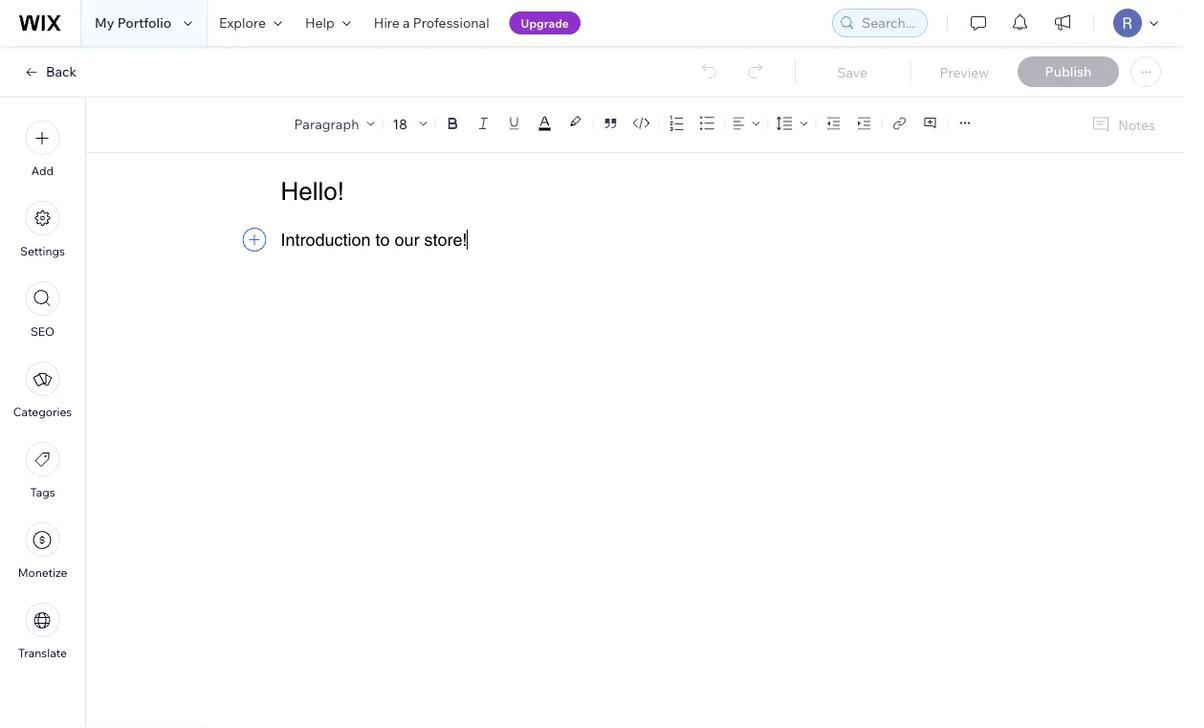 Task type: vqa. For each thing, say whether or not it's contained in the screenshot.
Notes
yes



Task type: describe. For each thing, give the bounding box(es) containing it.
paragraph
[[294, 115, 359, 132]]

to
[[376, 230, 390, 250]]

monetize button
[[18, 522, 67, 580]]

menu containing add
[[0, 109, 85, 672]]

notes button
[[1084, 112, 1162, 138]]

seo
[[31, 324, 55, 339]]

categories
[[13, 405, 72, 419]]

Search... field
[[856, 10, 921, 36]]

hire
[[374, 14, 400, 31]]

introduction
[[281, 230, 371, 250]]

monetize
[[18, 566, 67, 580]]

settings button
[[20, 201, 65, 258]]

store!
[[424, 230, 468, 250]]

portfolio
[[117, 14, 172, 31]]

our
[[395, 230, 420, 250]]

upgrade button
[[510, 11, 581, 34]]

settings
[[20, 244, 65, 258]]

back
[[46, 63, 77, 80]]



Task type: locate. For each thing, give the bounding box(es) containing it.
introduction to our store!
[[281, 230, 468, 250]]

help
[[305, 14, 335, 31]]

a
[[403, 14, 410, 31]]

add button
[[25, 121, 60, 178]]

professional
[[413, 14, 490, 31]]

upgrade
[[521, 16, 569, 30]]

add
[[31, 164, 54, 178]]

categories button
[[13, 362, 72, 419]]

help button
[[294, 0, 362, 46]]

back button
[[23, 63, 77, 80]]

explore
[[219, 14, 266, 31]]

translate button
[[18, 603, 67, 660]]

notes
[[1119, 116, 1156, 133]]

paragraph button
[[290, 110, 378, 137]]

tags
[[30, 485, 55, 499]]

hire a professional
[[374, 14, 490, 31]]

menu
[[0, 109, 85, 672]]

my
[[95, 14, 114, 31]]

my portfolio
[[95, 14, 172, 31]]

Font Size field
[[391, 114, 412, 133]]

tags button
[[25, 442, 60, 499]]

seo button
[[25, 281, 60, 339]]

hire a professional link
[[362, 0, 501, 46]]

translate
[[18, 646, 67, 660]]

Add a Catchy Title text field
[[281, 177, 976, 206]]



